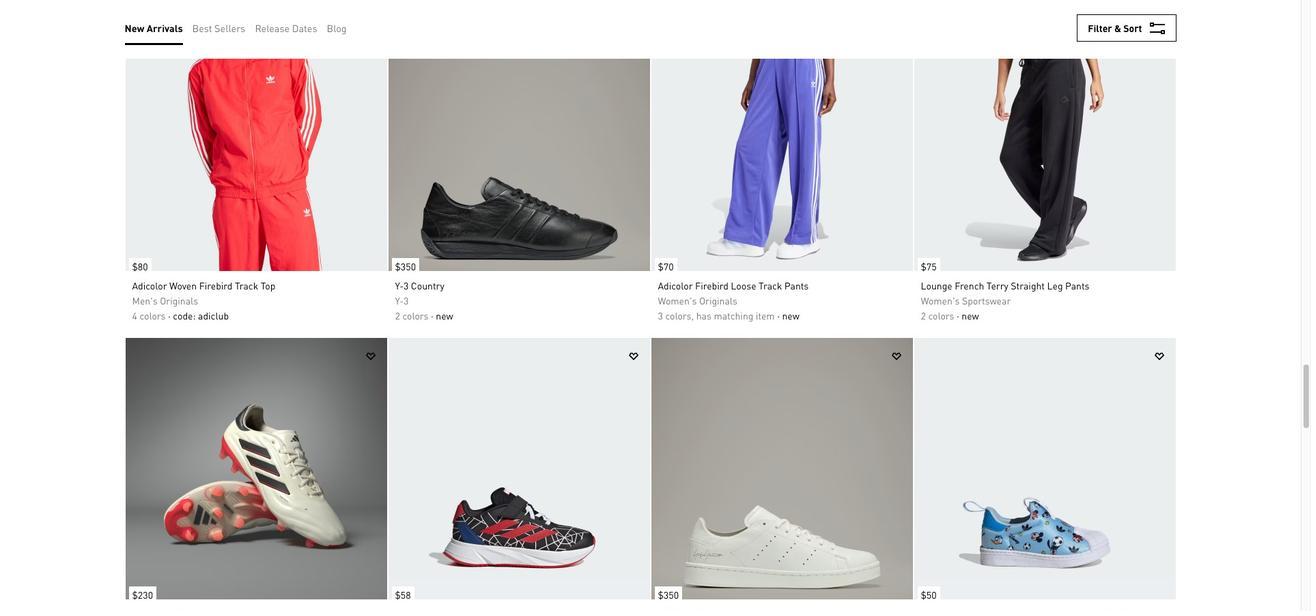 Task type: vqa. For each thing, say whether or not it's contained in the screenshot.


Task type: describe. For each thing, give the bounding box(es) containing it.
woven
[[169, 279, 197, 292]]

$230 link
[[125, 580, 156, 603]]

sportswear
[[962, 294, 1011, 307]]

1 y- from the top
[[395, 279, 404, 292]]

2 y- from the top
[[395, 294, 404, 307]]

$70 link
[[651, 251, 677, 274]]

2 inside lounge french terry straight leg pants women's sportswear 2 colors · new
[[921, 309, 926, 322]]

originals for matching
[[699, 294, 737, 307]]

men's
[[132, 294, 158, 307]]

$350 for the topmost $350 link
[[395, 260, 416, 272]]

track for loose
[[759, 279, 782, 292]]

1 horizontal spatial $350 link
[[651, 580, 682, 603]]

3 inside adicolor firebird loose track pants women's originals 3 colors, has matching item · new
[[658, 309, 663, 322]]

· inside y-3 country y-3 2 colors · new
[[431, 309, 433, 322]]

originals for code:
[[160, 294, 198, 307]]

lounge
[[921, 279, 952, 292]]

$350 for rightmost $350 link
[[658, 589, 679, 601]]

blog
[[327, 22, 347, 34]]

· inside adicolor firebird loose track pants women's originals 3 colors, has matching item · new
[[777, 309, 780, 322]]

adicolor woven firebird track top men's originals 4 colors · code: adiclub
[[132, 279, 275, 322]]

new inside y-3 country y-3 2 colors · new
[[436, 309, 453, 322]]

1 vertical spatial 3
[[403, 294, 409, 307]]

sort
[[1123, 22, 1142, 34]]

women's inside adicolor firebird loose track pants women's originals 3 colors, has matching item · new
[[658, 294, 697, 307]]

new arrivals link
[[125, 20, 183, 36]]

$70
[[658, 260, 674, 272]]

leg
[[1047, 279, 1063, 292]]

item
[[756, 309, 775, 322]]

release
[[255, 22, 290, 34]]

dates
[[292, 22, 317, 34]]

y-3 white y-3 stan smith image
[[651, 338, 913, 600]]

best
[[192, 22, 212, 34]]

women's originals purple adicolor firebird loose track pants image
[[651, 10, 913, 271]]

release dates link
[[255, 20, 317, 36]]

0 vertical spatial $350 link
[[388, 251, 419, 274]]

straight
[[1011, 279, 1045, 292]]

football beige copa pure 2 elite fg image
[[125, 338, 387, 600]]

women's inside lounge french terry straight leg pants women's sportswear 2 colors · new
[[921, 294, 960, 307]]

&
[[1114, 22, 1121, 34]]

has
[[696, 309, 711, 322]]

new
[[125, 22, 144, 34]]

2 inside y-3 country y-3 2 colors · new
[[395, 309, 400, 322]]

new inside lounge french terry straight leg pants women's sportswear 2 colors · new
[[962, 309, 979, 322]]

french
[[955, 279, 984, 292]]

$50 link
[[914, 580, 940, 603]]

adicolor firebird loose track pants women's originals 3 colors, has matching item · new
[[658, 279, 809, 322]]

y-3 country y-3 2 colors · new
[[395, 279, 453, 322]]

$80
[[132, 260, 148, 272]]

adicolor for $70
[[658, 279, 693, 292]]

filter & sort
[[1088, 22, 1142, 34]]

pants inside lounge french terry straight leg pants women's sportswear 2 colors · new
[[1065, 279, 1089, 292]]

adiclub
[[198, 309, 229, 322]]

$58 link
[[388, 580, 414, 603]]



Task type: locate. For each thing, give the bounding box(es) containing it.
firebird up adiclub
[[199, 279, 232, 292]]

originals up has
[[699, 294, 737, 307]]

colors,
[[665, 309, 694, 322]]

release dates
[[255, 22, 317, 34]]

2 vertical spatial 3
[[658, 309, 663, 322]]

2 2 from the left
[[921, 309, 926, 322]]

colors down lounge
[[928, 309, 954, 322]]

2
[[395, 309, 400, 322], [921, 309, 926, 322]]

new
[[436, 309, 453, 322], [782, 309, 799, 322], [962, 309, 979, 322]]

pants right leg
[[1065, 279, 1089, 292]]

women's up colors,
[[658, 294, 697, 307]]

1 track from the left
[[235, 279, 258, 292]]

originals inside adicolor woven firebird track top men's originals 4 colors · code: adiclub
[[160, 294, 198, 307]]

1 adicolor from the left
[[132, 279, 167, 292]]

firebird inside adicolor woven firebird track top men's originals 4 colors · code: adiclub
[[199, 279, 232, 292]]

$75
[[921, 260, 937, 272]]

1 horizontal spatial originals
[[699, 294, 737, 307]]

3
[[403, 279, 409, 292], [403, 294, 409, 307], [658, 309, 663, 322]]

colors down men's at the left
[[140, 309, 166, 322]]

new inside adicolor firebird loose track pants women's originals 3 colors, has matching item · new
[[782, 309, 799, 322]]

lounge french terry straight leg pants women's sportswear 2 colors · new
[[921, 279, 1089, 322]]

4 · from the left
[[957, 309, 959, 322]]

originals down woven
[[160, 294, 198, 307]]

0 horizontal spatial firebird
[[199, 279, 232, 292]]

1 women's from the left
[[658, 294, 697, 307]]

· down french
[[957, 309, 959, 322]]

children running black duramo spider-man el k image
[[388, 338, 650, 600]]

track right loose
[[759, 279, 782, 292]]

3 new from the left
[[962, 309, 979, 322]]

top
[[261, 279, 275, 292]]

0 horizontal spatial $350
[[395, 260, 416, 272]]

0 horizontal spatial $350 link
[[388, 251, 419, 274]]

1 horizontal spatial pants
[[1065, 279, 1089, 292]]

$75 link
[[914, 251, 940, 274]]

0 horizontal spatial 2
[[395, 309, 400, 322]]

colors inside y-3 country y-3 2 colors · new
[[402, 309, 429, 322]]

men's originals red adicolor woven firebird track top image
[[125, 10, 387, 271]]

women's
[[658, 294, 697, 307], [921, 294, 960, 307]]

2 originals from the left
[[699, 294, 737, 307]]

0 vertical spatial y-
[[395, 279, 404, 292]]

adicolor down $70
[[658, 279, 693, 292]]

adicolor up men's at the left
[[132, 279, 167, 292]]

arrivals
[[147, 22, 183, 34]]

1 horizontal spatial colors
[[402, 309, 429, 322]]

originals inside adicolor firebird loose track pants women's originals 3 colors, has matching item · new
[[699, 294, 737, 307]]

originals
[[160, 294, 198, 307], [699, 294, 737, 307]]

$350 link
[[388, 251, 419, 274], [651, 580, 682, 603]]

· left code:
[[168, 309, 171, 322]]

$50
[[921, 589, 937, 601]]

women's down lounge
[[921, 294, 960, 307]]

sellers
[[214, 22, 245, 34]]

1 vertical spatial $350
[[658, 589, 679, 601]]

new right item
[[782, 309, 799, 322]]

best sellers link
[[192, 20, 245, 36]]

adicolor inside adicolor woven firebird track top men's originals 4 colors · code: adiclub
[[132, 279, 167, 292]]

3 colors from the left
[[928, 309, 954, 322]]

y-
[[395, 279, 404, 292], [395, 294, 404, 307]]

colors down country
[[402, 309, 429, 322]]

2 colors from the left
[[402, 309, 429, 322]]

2 women's from the left
[[921, 294, 960, 307]]

1 horizontal spatial $350
[[658, 589, 679, 601]]

pants
[[784, 279, 809, 292], [1065, 279, 1089, 292]]

1 vertical spatial y-
[[395, 294, 404, 307]]

infant & toddler originals blue adidas originals x disney mickey superstar 360 shoes kids image
[[914, 338, 1175, 600]]

0 horizontal spatial originals
[[160, 294, 198, 307]]

0 horizontal spatial new
[[436, 309, 453, 322]]

0 horizontal spatial adicolor
[[132, 279, 167, 292]]

4
[[132, 309, 137, 322]]

adicolor for $80
[[132, 279, 167, 292]]

0 horizontal spatial pants
[[784, 279, 809, 292]]

new arrivals
[[125, 22, 183, 34]]

3 · from the left
[[777, 309, 780, 322]]

0 horizontal spatial track
[[235, 279, 258, 292]]

pants inside adicolor firebird loose track pants women's originals 3 colors, has matching item · new
[[784, 279, 809, 292]]

0 vertical spatial $350
[[395, 260, 416, 272]]

0 horizontal spatial colors
[[140, 309, 166, 322]]

1 horizontal spatial firebird
[[695, 279, 728, 292]]

1 pants from the left
[[784, 279, 809, 292]]

2 pants from the left
[[1065, 279, 1089, 292]]

2 horizontal spatial colors
[[928, 309, 954, 322]]

0 horizontal spatial women's
[[658, 294, 697, 307]]

terry
[[987, 279, 1008, 292]]

firebird
[[199, 279, 232, 292], [695, 279, 728, 292]]

filter
[[1088, 22, 1112, 34]]

$230
[[132, 589, 153, 601]]

2 · from the left
[[431, 309, 433, 322]]

loose
[[731, 279, 756, 292]]

matching
[[714, 309, 753, 322]]

2 horizontal spatial new
[[962, 309, 979, 322]]

·
[[168, 309, 171, 322], [431, 309, 433, 322], [777, 309, 780, 322], [957, 309, 959, 322]]

· down country
[[431, 309, 433, 322]]

firebird up has
[[695, 279, 728, 292]]

blog link
[[327, 20, 347, 36]]

track inside adicolor firebird loose track pants women's originals 3 colors, has matching item · new
[[759, 279, 782, 292]]

track left top
[[235, 279, 258, 292]]

1 vertical spatial $350 link
[[651, 580, 682, 603]]

adicolor inside adicolor firebird loose track pants women's originals 3 colors, has matching item · new
[[658, 279, 693, 292]]

$350
[[395, 260, 416, 272], [658, 589, 679, 601]]

track for firebird
[[235, 279, 258, 292]]

new down country
[[436, 309, 453, 322]]

track inside adicolor woven firebird track top men's originals 4 colors · code: adiclub
[[235, 279, 258, 292]]

1 firebird from the left
[[199, 279, 232, 292]]

1 originals from the left
[[160, 294, 198, 307]]

· inside lounge french terry straight leg pants women's sportswear 2 colors · new
[[957, 309, 959, 322]]

adicolor
[[132, 279, 167, 292], [658, 279, 693, 292]]

2 new from the left
[[782, 309, 799, 322]]

1 new from the left
[[436, 309, 453, 322]]

2 track from the left
[[759, 279, 782, 292]]

2 firebird from the left
[[695, 279, 728, 292]]

1 horizontal spatial women's
[[921, 294, 960, 307]]

1 colors from the left
[[140, 309, 166, 322]]

1 · from the left
[[168, 309, 171, 322]]

1 horizontal spatial 2
[[921, 309, 926, 322]]

1 horizontal spatial new
[[782, 309, 799, 322]]

code:
[[173, 309, 196, 322]]

2 adicolor from the left
[[658, 279, 693, 292]]

women's sportswear black lounge french terry straight leg pants image
[[914, 10, 1175, 271]]

filter & sort button
[[1077, 14, 1176, 42]]

track
[[235, 279, 258, 292], [759, 279, 782, 292]]

pants right loose
[[784, 279, 809, 292]]

· inside adicolor woven firebird track top men's originals 4 colors · code: adiclub
[[168, 309, 171, 322]]

colors inside lounge french terry straight leg pants women's sportswear 2 colors · new
[[928, 309, 954, 322]]

list containing new arrivals
[[125, 11, 356, 45]]

· right item
[[777, 309, 780, 322]]

1 2 from the left
[[395, 309, 400, 322]]

list
[[125, 11, 356, 45]]

0 vertical spatial 3
[[403, 279, 409, 292]]

colors
[[140, 309, 166, 322], [402, 309, 429, 322], [928, 309, 954, 322]]

new down sportswear
[[962, 309, 979, 322]]

colors inside adicolor woven firebird track top men's originals 4 colors · code: adiclub
[[140, 309, 166, 322]]

firebird inside adicolor firebird loose track pants women's originals 3 colors, has matching item · new
[[695, 279, 728, 292]]

$80 link
[[125, 251, 151, 274]]

1 horizontal spatial adicolor
[[658, 279, 693, 292]]

best sellers
[[192, 22, 245, 34]]

$58
[[395, 589, 411, 601]]

country
[[411, 279, 444, 292]]

y-3 black y-3 country image
[[388, 10, 650, 271]]

1 horizontal spatial track
[[759, 279, 782, 292]]



